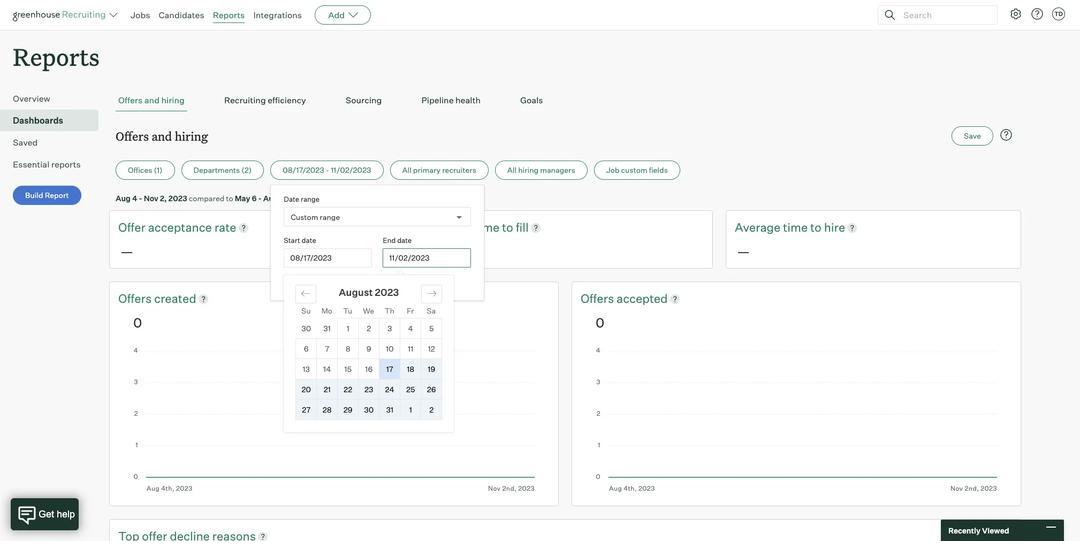 Task type: locate. For each thing, give the bounding box(es) containing it.
0 vertical spatial 11/02/2023
[[331, 166, 371, 175]]

4 down fr
[[408, 324, 413, 333]]

08/17/2023 - 11/02/2023 button
[[271, 161, 384, 180]]

2023 right 3,
[[288, 194, 307, 203]]

08/17/2023
[[283, 166, 324, 175], [290, 253, 332, 263]]

2 button down 26 button
[[422, 400, 442, 420]]

1 horizontal spatial 30 button
[[359, 400, 379, 420]]

1 horizontal spatial 6
[[304, 344, 309, 354]]

0 vertical spatial 30
[[302, 324, 311, 333]]

2 down we
[[367, 324, 371, 333]]

reports right the candidates link
[[213, 10, 245, 20]]

1 horizontal spatial 2023
[[288, 194, 307, 203]]

compared
[[189, 194, 225, 203]]

1 vertical spatial 31
[[386, 406, 394, 415]]

1 horizontal spatial all
[[508, 166, 517, 175]]

0 vertical spatial reports
[[213, 10, 245, 20]]

1 horizontal spatial average link
[[735, 220, 784, 236]]

recruiting efficiency button
[[222, 90, 309, 112]]

reports down greenhouse recruiting 'image'
[[13, 41, 100, 72]]

6 up 13 button
[[304, 344, 309, 354]]

departments
[[194, 166, 240, 175]]

time link for fill
[[475, 220, 502, 236]]

30 button down su in the bottom of the page
[[296, 319, 317, 339]]

0 horizontal spatial 2 button
[[359, 319, 379, 339]]

range up custom range
[[301, 195, 320, 204]]

1 horizontal spatial 4
[[408, 324, 413, 333]]

recruiting efficiency
[[224, 95, 306, 106]]

0 vertical spatial range
[[301, 195, 320, 204]]

2 average time to from the left
[[735, 220, 825, 235]]

11/02/2023
[[331, 166, 371, 175], [389, 253, 430, 263]]

essential
[[13, 159, 49, 170]]

15 button
[[338, 359, 358, 379]]

all left primary
[[403, 166, 412, 175]]

14 button
[[317, 359, 338, 379]]

1 vertical spatial 4
[[408, 324, 413, 333]]

31 button down "24" 'button' in the bottom left of the page
[[380, 400, 400, 420]]

departments (2) button
[[181, 161, 264, 180]]

27 button
[[296, 400, 317, 420]]

aug left 3,
[[263, 194, 278, 203]]

0 horizontal spatial date
[[302, 236, 316, 245]]

0
[[133, 315, 142, 331], [596, 315, 605, 331]]

1 vertical spatial and
[[152, 128, 172, 144]]

created
[[154, 291, 196, 306]]

0 vertical spatial and
[[144, 95, 160, 106]]

pipeline health
[[422, 95, 481, 106]]

31 button down the 'mo'
[[317, 319, 338, 339]]

- up custom range
[[326, 166, 329, 175]]

0 horizontal spatial —
[[121, 244, 133, 260]]

1 to link from the left
[[502, 220, 516, 236]]

1 vertical spatial 6
[[304, 344, 309, 354]]

1 average from the left
[[427, 220, 473, 235]]

reports link
[[213, 10, 245, 20]]

5
[[430, 324, 434, 333]]

1 horizontal spatial xychart image
[[596, 348, 998, 493]]

range right custom
[[320, 212, 340, 222]]

overview link
[[13, 92, 94, 105]]

30 button down 23 'button'
[[359, 400, 379, 420]]

offers
[[118, 95, 143, 106], [116, 128, 149, 144], [118, 291, 154, 306], [581, 291, 617, 306]]

1 0 from the left
[[133, 315, 142, 331]]

4 button
[[401, 319, 421, 339]]

1 horizontal spatial 31
[[386, 406, 394, 415]]

td button
[[1053, 7, 1066, 20]]

2 xychart image from the left
[[596, 348, 998, 493]]

time link left hire link
[[784, 220, 811, 236]]

2023 right 2,
[[168, 194, 187, 203]]

acceptance
[[148, 220, 212, 235]]

sa
[[427, 306, 436, 316]]

tab list containing offers and hiring
[[116, 90, 1015, 112]]

08/17/2023 inside button
[[283, 166, 324, 175]]

to link for hire
[[811, 220, 825, 236]]

date right 'start'
[[302, 236, 316, 245]]

0 vertical spatial 31
[[324, 324, 331, 333]]

time link for hire
[[784, 220, 811, 236]]

2 down 26
[[430, 406, 434, 415]]

1 vertical spatial 31 button
[[380, 400, 400, 420]]

08/17/2023 for 08/17/2023
[[290, 253, 332, 263]]

offers and hiring
[[118, 95, 185, 106], [116, 128, 208, 144]]

essential reports
[[13, 159, 81, 170]]

1 horizontal spatial 0
[[596, 315, 605, 331]]

2 horizontal spatial -
[[326, 166, 329, 175]]

1 xychart image from the left
[[133, 348, 535, 493]]

1 all from the left
[[403, 166, 412, 175]]

0 vertical spatial 08/17/2023
[[283, 166, 324, 175]]

th
[[385, 306, 395, 316]]

efficiency
[[268, 95, 306, 106]]

may
[[235, 194, 250, 203]]

all left managers
[[508, 166, 517, 175]]

30 down 23
[[364, 406, 374, 415]]

configure image
[[1010, 7, 1023, 20]]

average link for hire
[[735, 220, 784, 236]]

2 aug from the left
[[263, 194, 278, 203]]

1 vertical spatial reports
[[13, 41, 100, 72]]

period
[[385, 278, 408, 287]]

0 horizontal spatial reports
[[13, 41, 100, 72]]

3 button
[[380, 319, 400, 339]]

0 vertical spatial 30 button
[[296, 319, 317, 339]]

offers link
[[118, 291, 154, 307], [581, 291, 617, 307]]

range for date range
[[301, 195, 320, 204]]

18
[[407, 365, 415, 374]]

0 horizontal spatial 1 button
[[338, 319, 358, 339]]

range for custom range
[[320, 212, 340, 222]]

1 horizontal spatial offers link
[[581, 291, 617, 307]]

date right the end
[[397, 236, 412, 245]]

1 vertical spatial 08/17/2023
[[290, 253, 332, 263]]

0 horizontal spatial 1
[[347, 324, 350, 333]]

nov
[[144, 194, 158, 203]]

0 horizontal spatial average time to
[[427, 220, 516, 235]]

2 average from the left
[[735, 220, 781, 235]]

xychart image
[[133, 348, 535, 493], [596, 348, 998, 493]]

0 horizontal spatial aug
[[116, 194, 131, 203]]

-
[[326, 166, 329, 175], [139, 194, 142, 203], [258, 194, 262, 203]]

average for hire
[[735, 220, 781, 235]]

31 down the 'mo'
[[324, 324, 331, 333]]

31 down 24
[[386, 406, 394, 415]]

1 offers link from the left
[[118, 291, 154, 307]]

30 down su in the bottom of the page
[[302, 324, 311, 333]]

rate link
[[215, 220, 237, 236]]

08/17/2023 down start date at the top left of page
[[290, 253, 332, 263]]

- left nov
[[139, 194, 142, 203]]

all primary recruiters
[[403, 166, 477, 175]]

2023 up th
[[375, 287, 399, 298]]

0 horizontal spatial xychart image
[[133, 348, 535, 493]]

2 button
[[359, 319, 379, 339], [422, 400, 442, 420]]

1 button down tu
[[338, 319, 358, 339]]

1 down tu
[[347, 324, 350, 333]]

3 — from the left
[[738, 244, 750, 260]]

0 horizontal spatial 31
[[324, 324, 331, 333]]

compare
[[294, 278, 326, 287]]

1 horizontal spatial 30
[[364, 406, 374, 415]]

to left previous
[[327, 278, 334, 287]]

1 average link from the left
[[427, 220, 475, 236]]

0 horizontal spatial average link
[[427, 220, 475, 236]]

0 horizontal spatial time link
[[475, 220, 502, 236]]

0 horizontal spatial 11/02/2023
[[331, 166, 371, 175]]

1 vertical spatial 2 button
[[422, 400, 442, 420]]

start date
[[284, 236, 316, 245]]

2 all from the left
[[508, 166, 517, 175]]

17
[[387, 365, 394, 374]]

1 horizontal spatial 11/02/2023
[[389, 253, 430, 263]]

1 horizontal spatial time link
[[784, 220, 811, 236]]

0 vertical spatial 31 button
[[317, 319, 338, 339]]

1 horizontal spatial to link
[[811, 220, 825, 236]]

sourcing
[[346, 95, 382, 106]]

date for start date
[[302, 236, 316, 245]]

time link left fill link
[[475, 220, 502, 236]]

time left fill at left
[[475, 220, 500, 235]]

2023 inside region
[[375, 287, 399, 298]]

move backward to switch to the previous month image
[[301, 289, 311, 299]]

august 2023 region
[[284, 275, 771, 433]]

2 horizontal spatial —
[[738, 244, 750, 260]]

1 horizontal spatial aug
[[263, 194, 278, 203]]

to left may
[[226, 194, 233, 203]]

0 vertical spatial 1 button
[[338, 319, 358, 339]]

1 date from the left
[[302, 236, 316, 245]]

0 horizontal spatial 2
[[367, 324, 371, 333]]

18 button
[[401, 359, 421, 379]]

accepted link
[[617, 291, 668, 307]]

0 horizontal spatial 6
[[252, 194, 257, 203]]

recruiters
[[443, 166, 477, 175]]

0 horizontal spatial to link
[[502, 220, 516, 236]]

0 vertical spatial 6
[[252, 194, 257, 203]]

0 horizontal spatial 30
[[302, 324, 311, 333]]

managers
[[541, 166, 576, 175]]

(1)
[[154, 166, 163, 175]]

0 horizontal spatial 4
[[132, 194, 137, 203]]

0 vertical spatial 1
[[347, 324, 350, 333]]

1 vertical spatial 30 button
[[359, 400, 379, 420]]

tu
[[343, 306, 352, 316]]

15
[[345, 365, 352, 374]]

2 — from the left
[[429, 244, 442, 260]]

20
[[302, 385, 311, 394]]

2 offers link from the left
[[581, 291, 617, 307]]

2 0 from the left
[[596, 315, 605, 331]]

time left period
[[368, 278, 384, 287]]

28 button
[[317, 400, 338, 420]]

1 horizontal spatial date
[[397, 236, 412, 245]]

1 vertical spatial 1 button
[[401, 400, 421, 420]]

all
[[403, 166, 412, 175], [508, 166, 517, 175]]

sourcing button
[[343, 90, 385, 112]]

1 horizontal spatial average
[[735, 220, 781, 235]]

aug left nov
[[116, 194, 131, 203]]

1 vertical spatial 30
[[364, 406, 374, 415]]

all hiring managers button
[[495, 161, 588, 180]]

0 horizontal spatial all
[[403, 166, 412, 175]]

tab list
[[116, 90, 1015, 112]]

1 vertical spatial 11/02/2023
[[389, 253, 430, 263]]

su
[[302, 306, 311, 316]]

0 horizontal spatial average
[[427, 220, 473, 235]]

offers link for accepted
[[581, 291, 617, 307]]

0 vertical spatial 2
[[367, 324, 371, 333]]

1 vertical spatial range
[[320, 212, 340, 222]]

1 down the 25
[[410, 406, 412, 415]]

offer
[[118, 220, 146, 235]]

2 horizontal spatial time
[[784, 220, 808, 235]]

all primary recruiters button
[[390, 161, 489, 180]]

save button
[[952, 127, 994, 146]]

1 vertical spatial 2
[[430, 406, 434, 415]]

aug 4 - nov 2, 2023 compared to may 6 - aug 3, 2023
[[116, 194, 307, 203]]

4 left nov
[[132, 194, 137, 203]]

08/17/2023 up date range
[[283, 166, 324, 175]]

26 button
[[422, 380, 442, 400]]

22 button
[[338, 380, 358, 400]]

average link
[[427, 220, 475, 236], [735, 220, 784, 236]]

2 horizontal spatial 2023
[[375, 287, 399, 298]]

1 button down the 25
[[401, 400, 421, 420]]

1 horizontal spatial 1
[[410, 406, 412, 415]]

1 button
[[338, 319, 358, 339], [401, 400, 421, 420]]

- inside button
[[326, 166, 329, 175]]

28
[[323, 406, 332, 415]]

2023
[[168, 194, 187, 203], [288, 194, 307, 203], [375, 287, 399, 298]]

td
[[1055, 10, 1064, 18]]

0 vertical spatial 4
[[132, 194, 137, 203]]

0 horizontal spatial 0
[[133, 315, 142, 331]]

- right may
[[258, 194, 262, 203]]

2 vertical spatial hiring
[[519, 166, 539, 175]]

time left hire
[[784, 220, 808, 235]]

2 date from the left
[[397, 236, 412, 245]]

2 time link from the left
[[784, 220, 811, 236]]

1 average time to from the left
[[427, 220, 516, 235]]

candidates link
[[159, 10, 204, 20]]

Compare to previous time period checkbox
[[284, 278, 291, 285]]

average time to
[[427, 220, 516, 235], [735, 220, 825, 235]]

0 horizontal spatial 31 button
[[317, 319, 338, 339]]

1 horizontal spatial time
[[475, 220, 500, 235]]

date
[[302, 236, 316, 245], [397, 236, 412, 245]]

2 button down we
[[359, 319, 379, 339]]

1 vertical spatial offers and hiring
[[116, 128, 208, 144]]

date for end date
[[397, 236, 412, 245]]

all hiring managers
[[508, 166, 576, 175]]

2 average link from the left
[[735, 220, 784, 236]]

0 vertical spatial offers and hiring
[[118, 95, 185, 106]]

1 horizontal spatial average time to
[[735, 220, 825, 235]]

0 horizontal spatial offers link
[[118, 291, 154, 307]]

end
[[383, 236, 396, 245]]

greenhouse recruiting image
[[13, 9, 109, 21]]

1 horizontal spatial —
[[429, 244, 442, 260]]

2 to link from the left
[[811, 220, 825, 236]]

6 right may
[[252, 194, 257, 203]]

2
[[367, 324, 371, 333], [430, 406, 434, 415]]

— for fill
[[429, 244, 442, 260]]

save
[[965, 131, 982, 140]]

1 time link from the left
[[475, 220, 502, 236]]

add
[[328, 10, 345, 20]]



Task type: vqa. For each thing, say whether or not it's contained in the screenshot.
Aug
yes



Task type: describe. For each thing, give the bounding box(es) containing it.
offices
[[128, 166, 152, 175]]

6 inside button
[[304, 344, 309, 354]]

1 horizontal spatial reports
[[213, 10, 245, 20]]

average link for fill
[[427, 220, 475, 236]]

0 for created
[[133, 315, 142, 331]]

11 button
[[401, 339, 421, 359]]

custom
[[291, 212, 318, 222]]

13
[[303, 365, 310, 374]]

offer link
[[118, 220, 148, 236]]

0 horizontal spatial 2023
[[168, 194, 187, 203]]

jobs
[[131, 10, 150, 20]]

1 vertical spatial 1
[[410, 406, 412, 415]]

22
[[344, 385, 353, 394]]

move forward to switch to the next month image
[[427, 289, 437, 299]]

offers inside button
[[118, 95, 143, 106]]

10 button
[[380, 339, 400, 359]]

11/02/2023 inside button
[[331, 166, 371, 175]]

4 inside button
[[408, 324, 413, 333]]

and inside button
[[144, 95, 160, 106]]

13 button
[[296, 359, 317, 379]]

0 vertical spatial 2 button
[[359, 319, 379, 339]]

integrations
[[254, 10, 302, 20]]

29 button
[[338, 400, 358, 420]]

21 button
[[317, 380, 338, 400]]

0 horizontal spatial -
[[139, 194, 142, 203]]

7 button
[[317, 339, 338, 359]]

recently
[[949, 526, 981, 535]]

recruiting
[[224, 95, 266, 106]]

goals button
[[518, 90, 546, 112]]

16
[[365, 365, 373, 374]]

offices (1) button
[[116, 161, 175, 180]]

0 for accepted
[[596, 315, 605, 331]]

1 horizontal spatial 1 button
[[401, 400, 421, 420]]

average for fill
[[427, 220, 473, 235]]

24 button
[[380, 380, 400, 400]]

30 for rightmost 30 "button"
[[364, 406, 374, 415]]

saved link
[[13, 136, 94, 149]]

26
[[427, 385, 436, 394]]

0 vertical spatial hiring
[[161, 95, 185, 106]]

compare to previous time period
[[294, 278, 408, 287]]

1 horizontal spatial 2
[[430, 406, 434, 415]]

all for all hiring managers
[[508, 166, 517, 175]]

health
[[456, 95, 481, 106]]

start
[[284, 236, 300, 245]]

saved
[[13, 137, 38, 148]]

0 horizontal spatial time
[[368, 278, 384, 287]]

average time to for fill
[[427, 220, 516, 235]]

faq image
[[1001, 129, 1013, 141]]

we
[[363, 306, 374, 316]]

fill link
[[516, 220, 529, 236]]

3
[[388, 324, 392, 333]]

1 horizontal spatial 2 button
[[422, 400, 442, 420]]

17 button
[[380, 359, 400, 379]]

candidates
[[159, 10, 204, 20]]

offices (1)
[[128, 166, 163, 175]]

offers link for created
[[118, 291, 154, 307]]

report
[[45, 191, 69, 200]]

1 horizontal spatial 31 button
[[380, 400, 400, 420]]

acceptance link
[[148, 220, 215, 236]]

essential reports link
[[13, 158, 94, 171]]

accepted
[[617, 291, 668, 306]]

1 aug from the left
[[116, 194, 131, 203]]

time for fill
[[475, 220, 500, 235]]

fields
[[649, 166, 668, 175]]

offers and hiring inside offers and hiring button
[[118, 95, 185, 106]]

mo
[[322, 306, 333, 316]]

time for hire
[[784, 220, 808, 235]]

overview
[[13, 93, 50, 104]]

hire link
[[825, 220, 846, 236]]

6 button
[[296, 339, 317, 359]]

custom range
[[291, 212, 340, 222]]

goals
[[521, 95, 543, 106]]

Search text field
[[901, 7, 988, 23]]

08/17/2023 for 08/17/2023 - 11/02/2023
[[283, 166, 324, 175]]

build
[[25, 191, 43, 200]]

date range
[[284, 195, 320, 204]]

25
[[406, 385, 415, 394]]

august 2023
[[339, 287, 399, 298]]

jobs link
[[131, 10, 150, 20]]

21
[[324, 385, 331, 394]]

1 — from the left
[[121, 244, 133, 260]]

offers and hiring button
[[116, 90, 187, 112]]

td button
[[1051, 5, 1068, 22]]

average time to for hire
[[735, 220, 825, 235]]

29
[[344, 406, 353, 415]]

primary
[[413, 166, 441, 175]]

0 horizontal spatial 30 button
[[296, 319, 317, 339]]

20 button
[[296, 380, 317, 400]]

fill
[[516, 220, 529, 235]]

all for all primary recruiters
[[403, 166, 412, 175]]

2,
[[160, 194, 167, 203]]

to link for fill
[[502, 220, 516, 236]]

previous
[[336, 278, 366, 287]]

to left fill at left
[[502, 220, 514, 235]]

job custom fields
[[607, 166, 668, 175]]

xychart image for created
[[133, 348, 535, 493]]

departments (2)
[[194, 166, 252, 175]]

25 button
[[401, 380, 421, 400]]

job
[[607, 166, 620, 175]]

19 button
[[422, 359, 442, 379]]

viewed
[[983, 526, 1010, 535]]

hire
[[825, 220, 846, 235]]

23
[[365, 385, 374, 394]]

19
[[428, 365, 436, 374]]

1 horizontal spatial -
[[258, 194, 262, 203]]

build report button
[[13, 186, 81, 205]]

offer acceptance
[[118, 220, 215, 235]]

30 for leftmost 30 "button"
[[302, 324, 311, 333]]

— for hire
[[738, 244, 750, 260]]

08/17/2023 - 11/02/2023
[[283, 166, 371, 175]]

add button
[[315, 5, 371, 25]]

11
[[408, 344, 414, 354]]

xychart image for accepted
[[596, 348, 998, 493]]

to left hire
[[811, 220, 822, 235]]

1 vertical spatial hiring
[[175, 128, 208, 144]]

reports
[[51, 159, 81, 170]]



